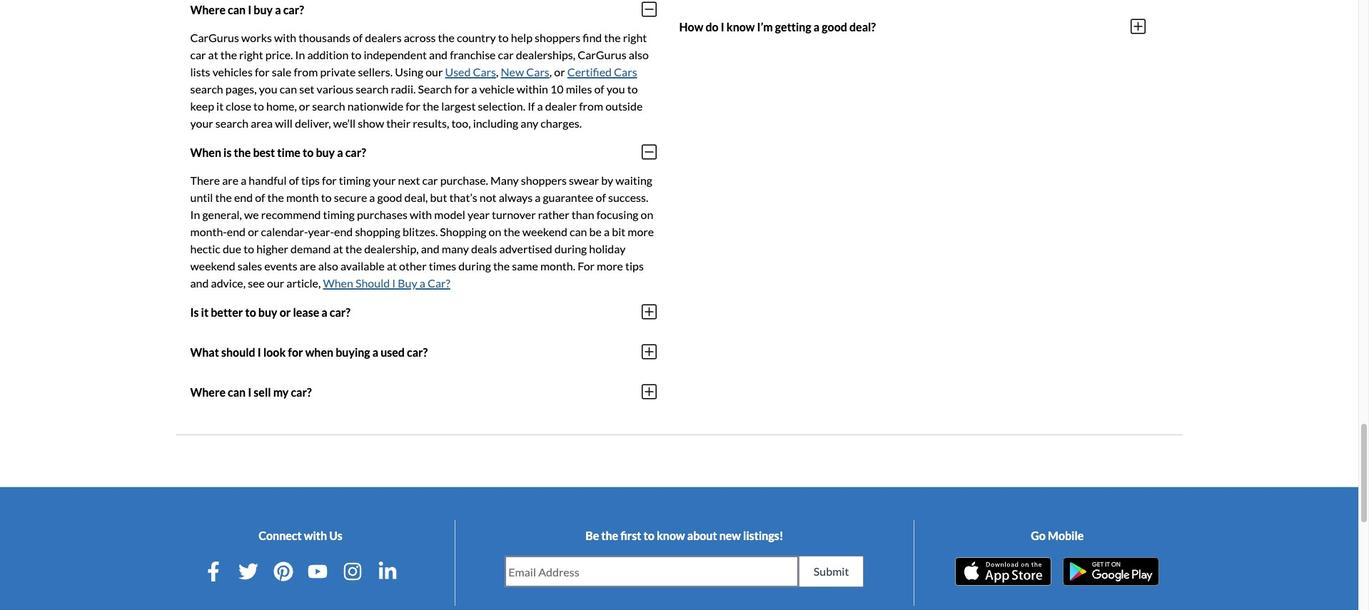 Task type: vqa. For each thing, say whether or not it's contained in the screenshot.
states
no



Task type: describe. For each thing, give the bounding box(es) containing it.
a right be
[[604, 225, 610, 239]]

a right buy
[[420, 277, 426, 290]]

the inside used cars , new cars , or certified cars search pages, you can set various search radii. search for a vehicle within 10 miles of you to keep it close to home, or search nationwide for the largest selection. if a dealer from outside your search area will deliver, we'll show their results, too, including any charges.
[[423, 100, 439, 113]]

vehicles
[[213, 65, 253, 79]]

the right the across
[[438, 31, 455, 45]]

a right lease
[[322, 306, 328, 319]]

addition
[[307, 48, 349, 62]]

a down used cars link at the left top
[[472, 82, 477, 96]]

article,
[[287, 277, 321, 290]]

turnover
[[492, 208, 536, 222]]

get it on google play image
[[1064, 558, 1160, 587]]

with inside cargurus works with thousands of dealers across the country to help shoppers find the right car at the right price. in addition to independent and franchise car dealerships, cargurus also lists vehicles for sale from private sellers. using our
[[274, 31, 297, 45]]

month
[[286, 191, 319, 205]]

to right month
[[321, 191, 332, 205]]

various
[[317, 82, 354, 96]]

results,
[[413, 117, 450, 130]]

the down turnover
[[504, 225, 520, 239]]

first
[[621, 530, 642, 543]]

good inside dropdown button
[[822, 20, 848, 33]]

calendar-
[[261, 225, 308, 239]]

end up we on the left
[[234, 191, 253, 205]]

keep
[[190, 100, 214, 113]]

your inside used cars , new cars , or certified cars search pages, you can set various search radii. search for a vehicle within 10 miles of you to keep it close to home, or search nationwide for the largest selection. if a dealer from outside your search area will deliver, we'll show their results, too, including any charges.
[[190, 117, 213, 130]]

advertised
[[500, 242, 553, 256]]

1 cars from the left
[[473, 65, 496, 79]]

also inside cargurus works with thousands of dealers across the country to help shoppers find the right car at the right price. in addition to independent and franchise car dealerships, cargurus also lists vehicles for sale from private sellers. using our
[[629, 48, 649, 62]]

when should i buy a car? link
[[323, 277, 451, 290]]

success.
[[609, 191, 649, 205]]

a right always
[[535, 191, 541, 205]]

2 vertical spatial and
[[190, 277, 209, 290]]

of down by
[[596, 191, 606, 205]]

close
[[226, 100, 251, 113]]

sell
[[254, 386, 271, 399]]

mobile
[[1049, 530, 1085, 543]]

including
[[473, 117, 519, 130]]

lists
[[190, 65, 210, 79]]

year
[[468, 208, 490, 222]]

should
[[221, 346, 256, 359]]

instagram image
[[343, 562, 363, 582]]

a right getting
[[814, 20, 820, 33]]

but
[[430, 191, 447, 205]]

for inside there are a handful of tips for timing your next car purchase. many shoppers swear by waiting until the end of the month to secure a good deal, but that's not always a guarantee of success. in general, we recommend timing purchases with model year turnover rather than focusing on month-end or calendar-year-end shopping blitzes. shopping on the weekend can be a bit more hectic due to higher demand at the dealership, and many deals advertised during holiday weekend sales events are also available at other times during the same month. for more tips and advice, see our article,
[[322, 174, 337, 187]]

used
[[445, 65, 471, 79]]

the inside dropdown button
[[234, 146, 251, 159]]

when for when is the best time to buy a car?
[[190, 146, 221, 159]]

of up month
[[289, 174, 299, 187]]

car?
[[428, 277, 451, 290]]

minus square image
[[642, 144, 657, 161]]

search up keep at the left of the page
[[190, 82, 223, 96]]

be
[[586, 530, 599, 543]]

be
[[590, 225, 602, 239]]

where can i sell my car?
[[190, 386, 312, 399]]

go
[[1032, 530, 1046, 543]]

0 vertical spatial timing
[[339, 174, 371, 187]]

0 vertical spatial are
[[222, 174, 239, 187]]

largest
[[442, 100, 476, 113]]

search down close
[[216, 117, 249, 130]]

0 horizontal spatial right
[[239, 48, 263, 62]]

do
[[706, 20, 719, 33]]

our inside there are a handful of tips for timing your next car purchase. many shoppers swear by waiting until the end of the month to secure a good deal, but that's not always a guarantee of success. in general, we recommend timing purchases with model year turnover rather than focusing on month-end or calendar-year-end shopping blitzes. shopping on the weekend can be a bit more hectic due to higher demand at the dealership, and many deals advertised during holiday weekend sales events are also available at other times during the same month. for more tips and advice, see our article,
[[267, 277, 284, 290]]

can inside there are a handful of tips for timing your next car purchase. many shoppers swear by waiting until the end of the month to secure a good deal, but that's not always a guarantee of success. in general, we recommend timing purchases with model year turnover rather than focusing on month-end or calendar-year-end shopping blitzes. shopping on the weekend can be a bit more hectic due to higher demand at the dealership, and many deals advertised during holiday weekend sales events are also available at other times during the same month. for more tips and advice, see our article,
[[570, 225, 587, 239]]

in inside there are a handful of tips for timing your next car purchase. many shoppers swear by waiting until the end of the month to secure a good deal, but that's not always a guarantee of success. in general, we recommend timing purchases with model year turnover rather than focusing on month-end or calendar-year-end shopping blitzes. shopping on the weekend can be a bit more hectic due to higher demand at the dealership, and many deals advertised during holiday weekend sales events are also available at other times during the same month. for more tips and advice, see our article,
[[190, 208, 200, 222]]

purchase.
[[440, 174, 489, 187]]

used cars link
[[445, 65, 496, 79]]

i for buy
[[248, 3, 252, 16]]

best
[[253, 146, 275, 159]]

across
[[404, 31, 436, 45]]

certified
[[568, 65, 612, 79]]

that's
[[450, 191, 478, 205]]

certified cars link
[[568, 65, 638, 79]]

a up the 'price.'
[[275, 3, 281, 16]]

next
[[398, 174, 420, 187]]

submit button
[[799, 557, 865, 588]]

shopping
[[355, 225, 401, 239]]

handful
[[249, 174, 287, 187]]

a left used
[[373, 346, 379, 359]]

to up area
[[254, 100, 264, 113]]

us
[[329, 530, 343, 543]]

car inside there are a handful of tips for timing your next car purchase. many shoppers swear by waiting until the end of the month to secure a good deal, but that's not always a guarantee of success. in general, we recommend timing purchases with model year turnover rather than focusing on month-end or calendar-year-end shopping blitzes. shopping on the weekend can be a bit more hectic due to higher demand at the dealership, and many deals advertised during holiday weekend sales events are also available at other times during the same month. for more tips and advice, see our article,
[[422, 174, 438, 187]]

1 vertical spatial and
[[421, 242, 440, 256]]

what should i look for when buying a used car?
[[190, 346, 428, 359]]

when is the best time to buy a car?
[[190, 146, 366, 159]]

the up general,
[[215, 191, 232, 205]]

month-
[[190, 225, 227, 239]]

the down handful in the top left of the page
[[268, 191, 284, 205]]

twitter image
[[238, 562, 258, 582]]

time
[[277, 146, 301, 159]]

when should i buy a car?
[[323, 277, 451, 290]]

for inside dropdown button
[[288, 346, 303, 359]]

pinterest image
[[273, 562, 293, 582]]

about
[[688, 530, 718, 543]]

deliver,
[[295, 117, 331, 130]]

it inside dropdown button
[[201, 306, 209, 319]]

or inside dropdown button
[[280, 306, 291, 319]]

area
[[251, 117, 273, 130]]

swear
[[569, 174, 599, 187]]

many
[[491, 174, 519, 187]]

private
[[320, 65, 356, 79]]

price.
[[266, 48, 293, 62]]

to up private
[[351, 48, 362, 62]]

from inside used cars , new cars , or certified cars search pages, you can set various search radii. search for a vehicle within 10 miles of you to keep it close to home, or search nationwide for the largest selection. if a dealer from outside your search area will deliver, we'll show their results, too, including any charges.
[[579, 100, 604, 113]]

a down we'll
[[337, 146, 343, 159]]

can left sell
[[228, 386, 246, 399]]

not
[[480, 191, 497, 205]]

or up 10 at top left
[[554, 65, 565, 79]]

to right due
[[244, 242, 254, 256]]

plus square image for is it better to buy or lease a car?
[[642, 304, 657, 321]]

getting
[[776, 20, 812, 33]]

always
[[499, 191, 533, 205]]

1 , from the left
[[496, 65, 499, 79]]

sellers.
[[358, 65, 393, 79]]

youtube image
[[308, 562, 328, 582]]

3 cars from the left
[[614, 65, 638, 79]]

1 vertical spatial timing
[[323, 208, 355, 222]]

your inside there are a handful of tips for timing your next car purchase. many shoppers swear by waiting until the end of the month to secure a good deal, but that's not always a guarantee of success. in general, we recommend timing purchases with model year turnover rather than focusing on month-end or calendar-year-end shopping blitzes. shopping on the weekend can be a bit more hectic due to higher demand at the dealership, and many deals advertised during holiday weekend sales events are also available at other times during the same month. for more tips and advice, see our article,
[[373, 174, 396, 187]]

the right be
[[602, 530, 619, 543]]

sales
[[238, 260, 262, 273]]

month.
[[541, 260, 576, 273]]

0 horizontal spatial tips
[[301, 174, 320, 187]]

home,
[[266, 100, 297, 113]]

to right time
[[303, 146, 314, 159]]

minus square image
[[642, 1, 657, 18]]

can up works
[[228, 3, 246, 16]]

a up purchases
[[370, 191, 375, 205]]

dealers
[[365, 31, 402, 45]]

or inside there are a handful of tips for timing your next car purchase. many shoppers swear by waiting until the end of the month to secure a good deal, but that's not always a guarantee of success. in general, we recommend timing purchases with model year turnover rather than focusing on month-end or calendar-year-end shopping blitzes. shopping on the weekend can be a bit more hectic due to higher demand at the dealership, and many deals advertised during holiday weekend sales events are also available at other times during the same month. for more tips and advice, see our article,
[[248, 225, 259, 239]]

by
[[602, 174, 614, 187]]

selection.
[[478, 100, 526, 113]]

1 vertical spatial on
[[489, 225, 502, 239]]

of down handful in the top left of the page
[[255, 191, 265, 205]]

0 vertical spatial on
[[641, 208, 654, 222]]

we
[[244, 208, 259, 222]]

car? down we'll
[[345, 146, 366, 159]]

using
[[395, 65, 424, 79]]

available
[[341, 260, 385, 273]]

with inside there are a handful of tips for timing your next car purchase. many shoppers swear by waiting until the end of the month to secure a good deal, but that's not always a guarantee of success. in general, we recommend timing purchases with model year turnover rather than focusing on month-end or calendar-year-end shopping blitzes. shopping on the weekend can be a bit more hectic due to higher demand at the dealership, and many deals advertised during holiday weekend sales events are also available at other times during the same month. for more tips and advice, see our article,
[[410, 208, 432, 222]]

a left handful in the top left of the page
[[241, 174, 247, 187]]

for inside cargurus works with thousands of dealers across the country to help shoppers find the right car at the right price. in addition to independent and franchise car dealerships, cargurus also lists vehicles for sale from private sellers. using our
[[255, 65, 270, 79]]

year-
[[308, 225, 334, 239]]

to up outside
[[628, 82, 638, 96]]

what should i look for when buying a used car? button
[[190, 332, 657, 372]]

plus square image
[[642, 384, 657, 401]]

2 vertical spatial with
[[304, 530, 327, 543]]

focusing
[[597, 208, 639, 222]]

1 vertical spatial at
[[333, 242, 343, 256]]

search down sellers.
[[356, 82, 389, 96]]

search down the various
[[312, 100, 345, 113]]

blitzes.
[[403, 225, 438, 239]]

i'm
[[758, 20, 773, 33]]



Task type: locate. For each thing, give the bounding box(es) containing it.
of inside used cars , new cars , or certified cars search pages, you can set various search radii. search for a vehicle within 10 miles of you to keep it close to home, or search nationwide for the largest selection. if a dealer from outside your search area will deliver, we'll show their results, too, including any charges.
[[595, 82, 605, 96]]

go mobile
[[1032, 530, 1085, 543]]

car up but
[[422, 174, 438, 187]]

what
[[190, 346, 219, 359]]

cars
[[473, 65, 496, 79], [527, 65, 550, 79], [614, 65, 638, 79]]

works
[[241, 31, 272, 45]]

1 horizontal spatial in
[[295, 48, 305, 62]]

1 vertical spatial where
[[190, 386, 226, 399]]

on
[[641, 208, 654, 222], [489, 225, 502, 239]]

where can i buy a car? button
[[190, 0, 657, 30]]

dealerships,
[[516, 48, 576, 62]]

i left sell
[[248, 386, 252, 399]]

deals
[[471, 242, 497, 256]]

how do i know i'm getting a good deal?
[[680, 20, 876, 33]]

0 horizontal spatial your
[[190, 117, 213, 130]]

0 horizontal spatial you
[[259, 82, 278, 96]]

0 horizontal spatial know
[[657, 530, 685, 543]]

0 horizontal spatial car
[[190, 48, 206, 62]]

1 vertical spatial shoppers
[[521, 174, 567, 187]]

is
[[224, 146, 232, 159]]

higher
[[257, 242, 289, 256]]

0 horizontal spatial on
[[489, 225, 502, 239]]

can down sale
[[280, 82, 297, 96]]

1 vertical spatial also
[[318, 260, 338, 273]]

1 vertical spatial your
[[373, 174, 396, 187]]

tips
[[301, 174, 320, 187], [626, 260, 644, 273]]

0 horizontal spatial ,
[[496, 65, 499, 79]]

plus square image inside what should i look for when buying a used car? dropdown button
[[642, 344, 657, 361]]

0 horizontal spatial with
[[274, 31, 297, 45]]

timing down secure
[[323, 208, 355, 222]]

nationwide
[[348, 100, 404, 113]]

sale
[[272, 65, 292, 79]]

0 vertical spatial your
[[190, 117, 213, 130]]

0 horizontal spatial it
[[201, 306, 209, 319]]

and inside cargurus works with thousands of dealers across the country to help shoppers find the right car at the right price. in addition to independent and franchise car dealerships, cargurus also lists vehicles for sale from private sellers. using our
[[429, 48, 448, 62]]

when is the best time to buy a car? button
[[190, 132, 657, 172]]

0 vertical spatial buy
[[254, 3, 273, 16]]

when
[[305, 346, 334, 359]]

1 horizontal spatial good
[[822, 20, 848, 33]]

0 horizontal spatial cars
[[473, 65, 496, 79]]

2 horizontal spatial cars
[[614, 65, 638, 79]]

0 vertical spatial shoppers
[[535, 31, 581, 45]]

0 horizontal spatial in
[[190, 208, 200, 222]]

when inside dropdown button
[[190, 146, 221, 159]]

2 , from the left
[[550, 65, 552, 79]]

1 horizontal spatial car
[[422, 174, 438, 187]]

1 horizontal spatial when
[[323, 277, 353, 290]]

0 vertical spatial where
[[190, 3, 226, 16]]

2 horizontal spatial at
[[387, 260, 397, 273]]

plus square image for how do i know i'm getting a good deal?
[[1131, 18, 1146, 35]]

your down keep at the left of the page
[[190, 117, 213, 130]]

good
[[822, 20, 848, 33], [378, 191, 402, 205]]

1 vertical spatial buy
[[316, 146, 335, 159]]

1 horizontal spatial you
[[607, 82, 625, 96]]

know left "i'm"
[[727, 20, 755, 33]]

0 horizontal spatial our
[[267, 277, 284, 290]]

from down miles on the top left
[[579, 100, 604, 113]]

better
[[211, 306, 243, 319]]

1 vertical spatial weekend
[[190, 260, 235, 273]]

cars up outside
[[614, 65, 638, 79]]

the right find
[[605, 31, 621, 45]]

car?
[[283, 3, 304, 16], [345, 146, 366, 159], [330, 306, 351, 319], [407, 346, 428, 359], [291, 386, 312, 399]]

our down events
[[267, 277, 284, 290]]

2 horizontal spatial with
[[410, 208, 432, 222]]

1 horizontal spatial at
[[333, 242, 343, 256]]

1 vertical spatial in
[[190, 208, 200, 222]]

find
[[583, 31, 602, 45]]

of down certified cars link
[[595, 82, 605, 96]]

1 vertical spatial our
[[267, 277, 284, 290]]

1 vertical spatial right
[[239, 48, 263, 62]]

end left shopping
[[334, 225, 353, 239]]

should
[[356, 277, 390, 290]]

car? right my on the left bottom of the page
[[291, 386, 312, 399]]

i for know
[[721, 20, 725, 33]]

it right keep at the left of the page
[[216, 100, 224, 113]]

0 vertical spatial right
[[623, 31, 647, 45]]

or down the set
[[299, 100, 310, 113]]

it inside used cars , new cars , or certified cars search pages, you can set various search radii. search for a vehicle within 10 miles of you to keep it close to home, or search nationwide for the largest selection. if a dealer from outside your search area will deliver, we'll show their results, too, including any charges.
[[216, 100, 224, 113]]

or left lease
[[280, 306, 291, 319]]

our
[[426, 65, 443, 79], [267, 277, 284, 290]]

when for when should i buy a car?
[[323, 277, 353, 290]]

if
[[528, 100, 535, 113]]

with
[[274, 31, 297, 45], [410, 208, 432, 222], [304, 530, 327, 543]]

look
[[264, 346, 286, 359]]

cargurus up lists
[[190, 31, 239, 45]]

1 vertical spatial during
[[459, 260, 491, 273]]

to right first
[[644, 530, 655, 543]]

from
[[294, 65, 318, 79], [579, 100, 604, 113]]

submit
[[814, 565, 850, 579]]

rather
[[538, 208, 570, 222]]

from inside cargurus works with thousands of dealers across the country to help shoppers find the right car at the right price. in addition to independent and franchise car dealerships, cargurus also lists vehicles for sale from private sellers. using our
[[294, 65, 318, 79]]

0 horizontal spatial weekend
[[190, 260, 235, 273]]

you up outside
[[607, 82, 625, 96]]

at down year- at top left
[[333, 242, 343, 256]]

0 vertical spatial in
[[295, 48, 305, 62]]

it right is
[[201, 306, 209, 319]]

during down deals
[[459, 260, 491, 273]]

will
[[275, 117, 293, 130]]

0 vertical spatial cargurus
[[190, 31, 239, 45]]

1 horizontal spatial it
[[216, 100, 224, 113]]

1 horizontal spatial your
[[373, 174, 396, 187]]

purchases
[[357, 208, 408, 222]]

or
[[554, 65, 565, 79], [299, 100, 310, 113], [248, 225, 259, 239], [280, 306, 291, 319]]

on up deals
[[489, 225, 502, 239]]

more down holiday
[[597, 260, 624, 273]]

2 horizontal spatial car
[[498, 48, 514, 62]]

until
[[190, 191, 213, 205]]

i for buy
[[392, 277, 396, 290]]

1 vertical spatial more
[[597, 260, 624, 273]]

listings!
[[744, 530, 784, 543]]

1 horizontal spatial our
[[426, 65, 443, 79]]

charges.
[[541, 117, 582, 130]]

0 horizontal spatial also
[[318, 260, 338, 273]]

where can i sell my car? button
[[190, 372, 657, 412]]

0 vertical spatial our
[[426, 65, 443, 79]]

1 horizontal spatial ,
[[550, 65, 552, 79]]

at up lists
[[208, 48, 218, 62]]

0 horizontal spatial cargurus
[[190, 31, 239, 45]]

know inside 'how do i know i'm getting a good deal?' dropdown button
[[727, 20, 755, 33]]

1 horizontal spatial are
[[300, 260, 316, 273]]

for up secure
[[322, 174, 337, 187]]

shoppers up dealerships, at the top left
[[535, 31, 581, 45]]

i up works
[[248, 3, 252, 16]]

2 vertical spatial plus square image
[[642, 344, 657, 361]]

0 horizontal spatial during
[[459, 260, 491, 273]]

cargurus up certified cars link
[[578, 48, 627, 62]]

0 vertical spatial at
[[208, 48, 218, 62]]

right down works
[[239, 48, 263, 62]]

during
[[555, 242, 587, 256], [459, 260, 491, 273]]

country
[[457, 31, 496, 45]]

car? right used
[[407, 346, 428, 359]]

1 vertical spatial with
[[410, 208, 432, 222]]

shoppers
[[535, 31, 581, 45], [521, 174, 567, 187]]

0 vertical spatial more
[[628, 225, 654, 239]]

demand
[[291, 242, 331, 256]]

i left look
[[258, 346, 261, 359]]

shoppers up guarantee
[[521, 174, 567, 187]]

car? right lease
[[330, 306, 351, 319]]

a right if
[[538, 100, 543, 113]]

1 horizontal spatial tips
[[626, 260, 644, 273]]

buy
[[254, 3, 273, 16], [316, 146, 335, 159], [258, 306, 278, 319]]

0 vertical spatial weekend
[[523, 225, 568, 239]]

at
[[208, 48, 218, 62], [333, 242, 343, 256], [387, 260, 397, 273]]

1 horizontal spatial cars
[[527, 65, 550, 79]]

with left us
[[304, 530, 327, 543]]

10
[[551, 82, 564, 96]]

where for where can i buy a car?
[[190, 3, 226, 16]]

1 horizontal spatial on
[[641, 208, 654, 222]]

is it better to buy or lease a car?
[[190, 306, 351, 319]]

model
[[435, 208, 466, 222]]

facebook image
[[204, 562, 224, 582]]

plus square image
[[1131, 18, 1146, 35], [642, 304, 657, 321], [642, 344, 657, 361]]

end
[[234, 191, 253, 205], [227, 225, 246, 239], [334, 225, 353, 239]]

cars down franchise
[[473, 65, 496, 79]]

1 horizontal spatial weekend
[[523, 225, 568, 239]]

the up vehicles
[[221, 48, 237, 62]]

and down the across
[[429, 48, 448, 62]]

0 horizontal spatial more
[[597, 260, 624, 273]]

to
[[498, 31, 509, 45], [351, 48, 362, 62], [628, 82, 638, 96], [254, 100, 264, 113], [303, 146, 314, 159], [321, 191, 332, 205], [244, 242, 254, 256], [245, 306, 256, 319], [644, 530, 655, 543]]

the right is
[[234, 146, 251, 159]]

i left buy
[[392, 277, 396, 290]]

linkedin image
[[378, 562, 398, 582]]

plus square image inside 'how do i know i'm getting a good deal?' dropdown button
[[1131, 18, 1146, 35]]

for right look
[[288, 346, 303, 359]]

0 vertical spatial tips
[[301, 174, 320, 187]]

car? up thousands
[[283, 3, 304, 16]]

0 horizontal spatial are
[[222, 174, 239, 187]]

also down "demand"
[[318, 260, 338, 273]]

download on the app store image
[[956, 558, 1052, 587]]

2 where from the top
[[190, 386, 226, 399]]

connect with us
[[259, 530, 343, 543]]

used
[[381, 346, 405, 359]]

for up the largest
[[455, 82, 469, 96]]

shoppers inside cargurus works with thousands of dealers across the country to help shoppers find the right car at the right price. in addition to independent and franchise car dealerships, cargurus also lists vehicles for sale from private sellers. using our
[[535, 31, 581, 45]]

of inside cargurus works with thousands of dealers across the country to help shoppers find the right car at the right price. in addition to independent and franchise car dealerships, cargurus also lists vehicles for sale from private sellers. using our
[[353, 31, 363, 45]]

0 horizontal spatial from
[[294, 65, 318, 79]]

there are a handful of tips for timing your next car purchase. many shoppers swear by waiting until the end of the month to secure a good deal, but that's not always a guarantee of success. in general, we recommend timing purchases with model year turnover rather than focusing on month-end or calendar-year-end shopping blitzes. shopping on the weekend can be a bit more hectic due to higher demand at the dealership, and many deals advertised during holiday weekend sales events are also available at other times during the same month. for more tips and advice, see our article,
[[190, 174, 654, 290]]

1 vertical spatial plus square image
[[642, 304, 657, 321]]

0 vertical spatial good
[[822, 20, 848, 33]]

can inside used cars , new cars , or certified cars search pages, you can set various search radii. search for a vehicle within 10 miles of you to keep it close to home, or search nationwide for the largest selection. if a dealer from outside your search area will deliver, we'll show their results, too, including any charges.
[[280, 82, 297, 96]]

1 horizontal spatial cargurus
[[578, 48, 627, 62]]

1 vertical spatial know
[[657, 530, 685, 543]]

1 horizontal spatial know
[[727, 20, 755, 33]]

buy down see
[[258, 306, 278, 319]]

recommend
[[261, 208, 321, 222]]

and left advice,
[[190, 277, 209, 290]]

in right the 'price.'
[[295, 48, 305, 62]]

weekend down rather
[[523, 225, 568, 239]]

0 horizontal spatial good
[[378, 191, 402, 205]]

1 where from the top
[[190, 3, 226, 16]]

2 cars from the left
[[527, 65, 550, 79]]

know left "about"
[[657, 530, 685, 543]]

0 vertical spatial and
[[429, 48, 448, 62]]

1 vertical spatial tips
[[626, 260, 644, 273]]

1 vertical spatial cargurus
[[578, 48, 627, 62]]

2 vertical spatial at
[[387, 260, 397, 273]]

are down "demand"
[[300, 260, 316, 273]]

the left same on the left
[[493, 260, 510, 273]]

with up the 'price.'
[[274, 31, 297, 45]]

2 vertical spatial buy
[[258, 306, 278, 319]]

1 vertical spatial from
[[579, 100, 604, 113]]

weekend down hectic
[[190, 260, 235, 273]]

or down we on the left
[[248, 225, 259, 239]]

our inside cargurus works with thousands of dealers across the country to help shoppers find the right car at the right price. in addition to independent and franchise car dealerships, cargurus also lists vehicles for sale from private sellers. using our
[[426, 65, 443, 79]]

0 vertical spatial when
[[190, 146, 221, 159]]

for
[[578, 260, 595, 273]]

0 vertical spatial with
[[274, 31, 297, 45]]

also inside there are a handful of tips for timing your next car purchase. many shoppers swear by waiting until the end of the month to secure a good deal, but that's not always a guarantee of success. in general, we recommend timing purchases with model year turnover rather than focusing on month-end or calendar-year-end shopping blitzes. shopping on the weekend can be a bit more hectic due to higher demand at the dealership, and many deals advertised during holiday weekend sales events are also available at other times during the same month. for more tips and advice, see our article,
[[318, 260, 338, 273]]

are right there
[[222, 174, 239, 187]]

0 horizontal spatial when
[[190, 146, 221, 159]]

i right 'do'
[[721, 20, 725, 33]]

at inside cargurus works with thousands of dealers across the country to help shoppers find the right car at the right price. in addition to independent and franchise car dealerships, cargurus also lists vehicles for sale from private sellers. using our
[[208, 48, 218, 62]]

where for where can i sell my car?
[[190, 386, 226, 399]]

same
[[512, 260, 538, 273]]

buy
[[398, 277, 418, 290]]

1 horizontal spatial more
[[628, 225, 654, 239]]

0 vertical spatial during
[[555, 242, 587, 256]]

shoppers inside there are a handful of tips for timing your next car purchase. many shoppers swear by waiting until the end of the month to secure a good deal, but that's not always a guarantee of success. in general, we recommend timing purchases with model year turnover rather than focusing on month-end or calendar-year-end shopping blitzes. shopping on the weekend can be a bit more hectic due to higher demand at the dealership, and many deals advertised during holiday weekend sales events are also available at other times during the same month. for more tips and advice, see our article,
[[521, 174, 567, 187]]

to left help
[[498, 31, 509, 45]]

miles
[[566, 82, 592, 96]]

vehicle
[[480, 82, 515, 96]]

within
[[517, 82, 549, 96]]

end up due
[[227, 225, 246, 239]]

more
[[628, 225, 654, 239], [597, 260, 624, 273]]

1 horizontal spatial during
[[555, 242, 587, 256]]

plus square image for what should i look for when buying a used car?
[[642, 344, 657, 361]]

1 horizontal spatial with
[[304, 530, 327, 543]]

buy down deliver,
[[316, 146, 335, 159]]

be the first to know about new listings!
[[586, 530, 784, 543]]

with up blitzes.
[[410, 208, 432, 222]]

we'll
[[333, 117, 356, 130]]

any
[[521, 117, 539, 130]]

0 vertical spatial know
[[727, 20, 755, 33]]

dealership,
[[364, 242, 419, 256]]

search
[[190, 82, 223, 96], [356, 82, 389, 96], [312, 100, 345, 113], [216, 117, 249, 130]]

1 vertical spatial it
[[201, 306, 209, 319]]

good up purchases
[[378, 191, 402, 205]]

can left be
[[570, 225, 587, 239]]

, down dealerships, at the top left
[[550, 65, 552, 79]]

tips down holiday
[[626, 260, 644, 273]]

i for look
[[258, 346, 261, 359]]

0 vertical spatial from
[[294, 65, 318, 79]]

at down dealership,
[[387, 260, 397, 273]]

0 horizontal spatial at
[[208, 48, 218, 62]]

to right the better
[[245, 306, 256, 319]]

tips up month
[[301, 174, 320, 187]]

too,
[[452, 117, 471, 130]]

during up month.
[[555, 242, 587, 256]]

from up the set
[[294, 65, 318, 79]]

of left dealers
[[353, 31, 363, 45]]

other
[[399, 260, 427, 273]]

0 vertical spatial plus square image
[[1131, 18, 1146, 35]]

0 vertical spatial also
[[629, 48, 649, 62]]

, left new
[[496, 65, 499, 79]]

plus square image inside is it better to buy or lease a car? dropdown button
[[642, 304, 657, 321]]

Email Address email field
[[506, 557, 798, 587]]

deal?
[[850, 20, 876, 33]]

1 horizontal spatial right
[[623, 31, 647, 45]]

2 you from the left
[[607, 82, 625, 96]]

when left is
[[190, 146, 221, 159]]

is
[[190, 306, 199, 319]]

franchise
[[450, 48, 496, 62]]

and down blitzes.
[[421, 242, 440, 256]]

1 horizontal spatial also
[[629, 48, 649, 62]]

for left sale
[[255, 65, 270, 79]]

your left 'next' on the left
[[373, 174, 396, 187]]

weekend
[[523, 225, 568, 239], [190, 260, 235, 273]]

good inside there are a handful of tips for timing your next car purchase. many shoppers swear by waiting until the end of the month to secure a good deal, but that's not always a guarantee of success. in general, we recommend timing purchases with model year turnover rather than focusing on month-end or calendar-year-end shopping blitzes. shopping on the weekend can be a bit more hectic due to higher demand at the dealership, and many deals advertised during holiday weekend sales events are also available at other times during the same month. for more tips and advice, see our article,
[[378, 191, 402, 205]]

1 you from the left
[[259, 82, 278, 96]]

bit
[[612, 225, 626, 239]]

secure
[[334, 191, 367, 205]]

can
[[228, 3, 246, 16], [280, 82, 297, 96], [570, 225, 587, 239], [228, 386, 246, 399]]

for down radii.
[[406, 100, 421, 113]]

the up available
[[346, 242, 362, 256]]

1 vertical spatial good
[[378, 191, 402, 205]]

see
[[248, 277, 265, 290]]

general,
[[202, 208, 242, 222]]

when down available
[[323, 277, 353, 290]]

than
[[572, 208, 595, 222]]

good left 'deal?'
[[822, 20, 848, 33]]

i for sell
[[248, 386, 252, 399]]

the
[[438, 31, 455, 45], [605, 31, 621, 45], [221, 48, 237, 62], [423, 100, 439, 113], [234, 146, 251, 159], [215, 191, 232, 205], [268, 191, 284, 205], [504, 225, 520, 239], [346, 242, 362, 256], [493, 260, 510, 273], [602, 530, 619, 543]]

in inside cargurus works with thousands of dealers across the country to help shoppers find the right car at the right price. in addition to independent and franchise car dealerships, cargurus also lists vehicles for sale from private sellers. using our
[[295, 48, 305, 62]]

1 vertical spatial when
[[323, 277, 353, 290]]

is it better to buy or lease a car? button
[[190, 292, 657, 332]]

times
[[429, 260, 457, 273]]

right down minus square icon
[[623, 31, 647, 45]]

,
[[496, 65, 499, 79], [550, 65, 552, 79]]



